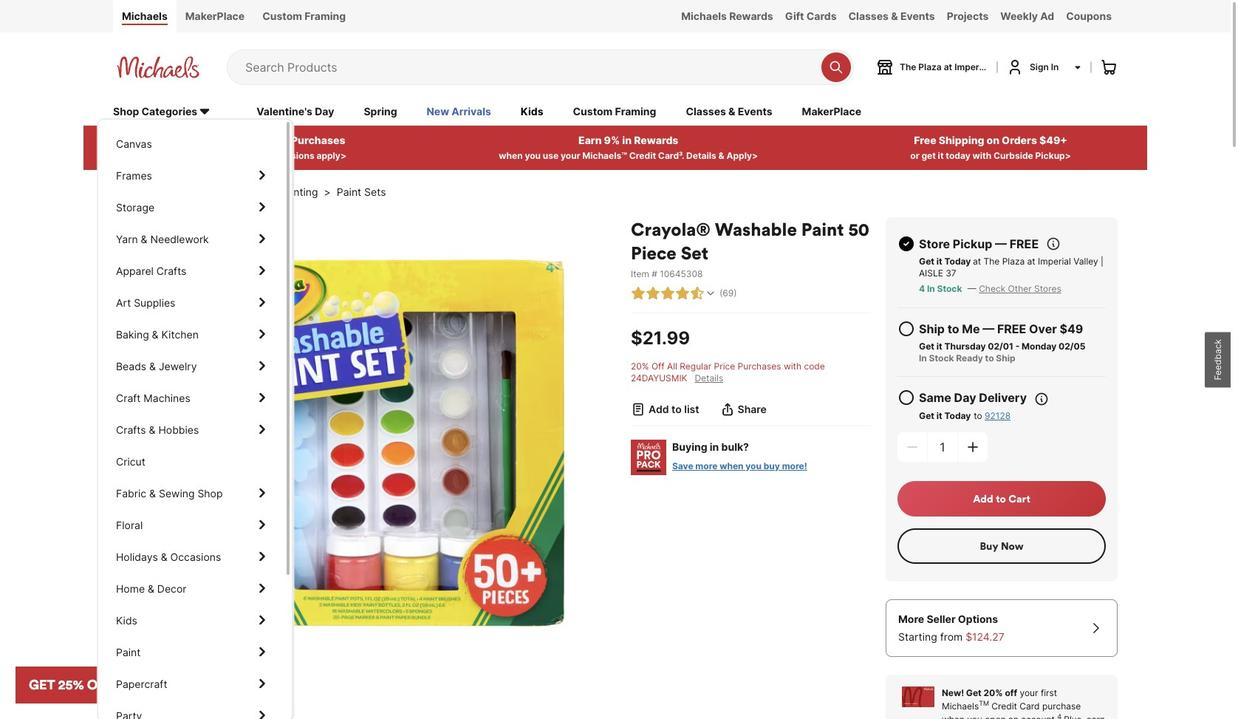 Task type: vqa. For each thing, say whether or not it's contained in the screenshot.
Storage for Spring
yes



Task type: locate. For each thing, give the bounding box(es) containing it.
craft machines link for spring
[[98, 382, 282, 414]]

1 vertical spatial purchases
[[738, 361, 782, 372]]

classes & events up 'apply>'
[[686, 105, 773, 117]]

when down new!
[[942, 714, 965, 719]]

1 horizontal spatial you
[[746, 460, 762, 471]]

ship up thursday
[[920, 321, 945, 336]]

free shipping on orders $49+ or get it today with curbside pickup>
[[911, 134, 1072, 161]]

more!
[[783, 460, 808, 471]]

when inside the tm credit card purchase when you open an account.
[[942, 714, 965, 719]]

when down bulk?
[[720, 460, 744, 471]]

credit up open
[[992, 701, 1018, 712]]

plcc card logo image
[[903, 686, 935, 707]]

0 vertical spatial framing
[[305, 10, 346, 22]]

0 vertical spatial all
[[205, 134, 219, 146]]

2 vertical spatial when
[[942, 714, 965, 719]]

to inside 'get it thursday 02/01 - monday 02/05 in stock ready to ship'
[[986, 352, 995, 363]]

the plaza at imperial valley
[[900, 61, 1018, 72]]

imperial
[[955, 61, 990, 72], [1039, 256, 1072, 267]]

0 vertical spatial you
[[525, 150, 541, 161]]

1 horizontal spatial all
[[668, 361, 678, 372]]

regular inside "20% off all regular price purchases with code 24dayusmik"
[[680, 361, 712, 372]]

your inside the your first michaels
[[1020, 687, 1039, 698]]

in right 4
[[928, 283, 936, 294]]

rewards inside earn 9% in rewards when you use your michaels™ credit card³. details & apply>
[[634, 134, 679, 146]]

code inside "20% off all regular price purchases with code 24dayusmik"
[[805, 361, 825, 372]]

1 vertical spatial imperial
[[1039, 256, 1072, 267]]

20% down shop categories link
[[161, 134, 184, 146]]

0 vertical spatial classes
[[849, 10, 889, 22]]

valley left |
[[1074, 256, 1099, 267]]

check
[[979, 283, 1006, 294]]

when left use
[[499, 150, 523, 161]]

you inside earn 9% in rewards when you use your michaels™ credit card³. details & apply>
[[525, 150, 541, 161]]

0 horizontal spatial 20%
[[161, 134, 184, 146]]

baking & kitchen link for kids
[[98, 318, 282, 350]]

cricut for makerplace
[[116, 455, 145, 468]]

custom
[[263, 10, 302, 22], [573, 105, 613, 117]]

1 horizontal spatial in
[[710, 440, 719, 453]]

0 vertical spatial price
[[263, 134, 289, 146]]

0 vertical spatial plaza
[[919, 61, 942, 72]]

stock
[[938, 283, 963, 294], [930, 352, 955, 363]]

in up more
[[710, 440, 719, 453]]

— left check
[[968, 283, 977, 294]]

canvas link for new arrivals
[[98, 128, 282, 159]]

02/01
[[988, 341, 1014, 352]]

0 horizontal spatial michaels
[[122, 10, 168, 22]]

free up get it today at the plaza at imperial valley | aisle 37
[[1010, 236, 1039, 251]]

1 vertical spatial classes
[[686, 105, 727, 117]]

supplies for shop categories
[[134, 296, 175, 309]]

open samedaydelivery details modal image
[[1035, 392, 1050, 406]]

purchases inside 20% off all regular price purchases with code 24dayusmik. exclusions apply>
[[291, 134, 346, 146]]

starting
[[899, 630, 938, 643]]

buy now
[[980, 539, 1024, 553]]

you left buy
[[746, 460, 762, 471]]

1 horizontal spatial imperial
[[1039, 256, 1072, 267]]

with inside free shipping on orders $49+ or get it today with curbside pickup>
[[973, 150, 992, 161]]

storage for kids
[[116, 201, 155, 213]]

day up "get it today to 92128"
[[955, 390, 977, 405]]

when inside buying in bulk? save more when you buy more!
[[720, 460, 744, 471]]

regular up details dropdown button
[[680, 361, 712, 372]]

you inside the tm credit card purchase when you open an account.
[[968, 714, 983, 719]]

paint link for classes & events
[[98, 636, 282, 668]]

home & decor link for valentine's day
[[98, 573, 282, 604]]

0 horizontal spatial with
[[160, 150, 179, 161]]

fabric for new arrivals
[[116, 487, 146, 499]]

price up details dropdown button
[[714, 361, 736, 372]]

yarn & needlework for custom framing
[[116, 232, 209, 245]]

cricut for custom framing
[[116, 455, 145, 468]]

24dayusmik.
[[204, 150, 266, 161]]

piece
[[631, 242, 677, 264]]

0 horizontal spatial plaza
[[919, 61, 942, 72]]

free up -
[[998, 321, 1027, 336]]

you down tm
[[968, 714, 983, 719]]

1 horizontal spatial michaels
[[682, 10, 727, 22]]

holidays for shop categories
[[116, 550, 158, 563]]

24dayusmik
[[631, 372, 688, 383]]

it right get
[[938, 150, 944, 161]]

details inside earn 9% in rewards when you use your michaels™ credit card³. details & apply>
[[687, 150, 717, 161]]

cricut for valentine's day
[[116, 455, 145, 468]]

0 horizontal spatial when
[[499, 150, 523, 161]]

gift cards link
[[780, 0, 843, 33]]

stock down 37
[[938, 283, 963, 294]]

1 horizontal spatial framing
[[615, 105, 657, 117]]

kids
[[521, 105, 544, 117], [116, 614, 137, 626], [116, 614, 137, 626], [116, 614, 137, 626], [116, 614, 137, 626], [116, 614, 137, 626], [116, 614, 137, 626], [116, 614, 137, 626], [116, 614, 137, 626]]

sewing for shop categories
[[159, 487, 195, 499]]

20% off all regular price purchases with code 24dayusmik
[[631, 361, 825, 383]]

1 vertical spatial framing
[[615, 105, 657, 117]]

apparel crafts
[[116, 264, 187, 277], [116, 264, 187, 277], [116, 264, 187, 277], [116, 264, 187, 277], [116, 264, 187, 277], [116, 264, 187, 277], [116, 264, 187, 277], [116, 264, 187, 277]]

frames link for custom framing
[[98, 159, 282, 191]]

at down projects link
[[944, 61, 953, 72]]

floral for new arrivals
[[116, 519, 143, 531]]

0 horizontal spatial at
[[944, 61, 953, 72]]

today up 37
[[945, 256, 971, 267]]

0 horizontal spatial add
[[649, 403, 669, 415]]

fabric & sewing shop link for makerplace
[[98, 477, 282, 509]]

art for valentine's day
[[116, 296, 131, 309]]

new arrivals
[[427, 105, 491, 117]]

it up aisle
[[937, 256, 943, 267]]

1 vertical spatial when
[[720, 460, 744, 471]]

1 horizontal spatial your
[[1020, 687, 1039, 698]]

0 vertical spatial makerplace link
[[176, 0, 254, 33]]

purchases up apply>
[[291, 134, 346, 146]]

all inside "20% off all regular price purchases with code 24dayusmik"
[[668, 361, 678, 372]]

1 horizontal spatial custom framing link
[[573, 104, 657, 120]]

needlework for classes & events
[[150, 232, 209, 245]]

needlework for spring
[[150, 232, 209, 245]]

framing
[[305, 10, 346, 22], [615, 105, 657, 117]]

fabric & sewing shop for kids
[[116, 487, 223, 499]]

holidays for custom framing
[[116, 550, 158, 563]]

art supplies for valentine's day
[[116, 296, 175, 309]]

valley left sign
[[992, 61, 1018, 72]]

classes
[[849, 10, 889, 22], [686, 105, 727, 117]]

baking & kitchen link for custom framing
[[98, 318, 282, 350]]

1 horizontal spatial purchases
[[738, 361, 782, 372]]

price inside "20% off all regular price purchases with code 24dayusmik"
[[714, 361, 736, 372]]

1 vertical spatial today
[[945, 410, 971, 421]]

add inside dropdown button
[[649, 403, 669, 415]]

plaza up other
[[1003, 256, 1025, 267]]

the right search button icon
[[900, 61, 917, 72]]

1 vertical spatial ship
[[997, 352, 1016, 363]]

get left thursday
[[920, 341, 935, 352]]

purchases inside "20% off all regular price purchases with code 24dayusmik"
[[738, 361, 782, 372]]

0 horizontal spatial classes & events
[[686, 105, 773, 117]]

craft for shop categories
[[116, 391, 141, 404]]

hobbies for custom framing
[[158, 423, 199, 436]]

yarn & needlework for spring
[[116, 232, 209, 245]]

apparel crafts link for kids
[[98, 255, 282, 286]]

holidays & occasions for custom framing
[[116, 550, 221, 563]]

1 horizontal spatial add
[[974, 492, 994, 505]]

add for add to cart
[[974, 492, 994, 505]]

paint for classes & events
[[116, 646, 141, 658]]

0 horizontal spatial code
[[181, 150, 202, 161]]

get inside 'get it thursday 02/01 - monday 02/05 in stock ready to ship'
[[920, 341, 935, 352]]

storage for shop categories
[[116, 201, 155, 213]]

home & decor link for spring
[[98, 573, 282, 604]]

1 horizontal spatial code
[[805, 361, 825, 372]]

— right "me"
[[983, 321, 995, 336]]

2 today from the top
[[945, 410, 971, 421]]

frames link for valentine's day
[[98, 159, 282, 191]]

to left list
[[672, 403, 682, 415]]

get
[[920, 256, 935, 267], [920, 341, 935, 352], [920, 410, 935, 421], [967, 687, 982, 698]]

stock down thursday
[[930, 352, 955, 363]]

tabler image
[[1047, 236, 1062, 251], [690, 286, 705, 301], [898, 320, 916, 338], [898, 389, 916, 406], [631, 402, 646, 417]]

you inside buying in bulk? save more when you buy more!
[[746, 460, 762, 471]]

art supplies link
[[98, 286, 282, 318], [98, 286, 282, 318], [98, 286, 282, 318], [98, 286, 282, 318], [98, 286, 282, 318], [98, 286, 282, 318], [98, 286, 282, 318], [98, 286, 282, 318]]

weekly ad
[[1001, 10, 1055, 22]]

sewing for kids
[[159, 487, 195, 499]]

categories
[[142, 105, 198, 117]]

$49+
[[1040, 134, 1068, 146]]

1 vertical spatial events
[[738, 105, 773, 117]]

paint for spring
[[116, 646, 141, 658]]

0 vertical spatial add
[[649, 403, 669, 415]]

0 horizontal spatial rewards
[[634, 134, 679, 146]]

today
[[945, 256, 971, 267], [945, 410, 971, 421]]

$21.99
[[631, 327, 691, 349]]

2 vertical spatial in
[[920, 352, 928, 363]]

20% up tm
[[984, 687, 1004, 698]]

art for shop categories
[[116, 296, 131, 309]]

day right valentine's
[[315, 105, 334, 117]]

supplies for new arrivals
[[134, 296, 175, 309]]

9%
[[604, 134, 620, 146]]

at down store pickup — free
[[974, 256, 982, 267]]

get up tm
[[967, 687, 982, 698]]

when inside earn 9% in rewards when you use your michaels™ credit card³. details & apply>
[[499, 150, 523, 161]]

off down shop categories link
[[186, 134, 202, 146]]

day for same
[[955, 390, 977, 405]]

tabler image
[[631, 286, 646, 301], [646, 286, 661, 301], [661, 286, 676, 301], [676, 286, 690, 301], [705, 287, 717, 299]]

get for get it today at the plaza at imperial valley | aisle 37
[[920, 256, 935, 267]]

classes & events link right cards
[[843, 0, 941, 33]]

details right the card³.
[[687, 150, 717, 161]]

decor
[[157, 582, 187, 595], [157, 582, 187, 595], [157, 582, 187, 595], [157, 582, 187, 595], [157, 582, 187, 595], [157, 582, 187, 595], [157, 582, 187, 595], [157, 582, 187, 595]]

michaels inside the your first michaels
[[942, 701, 980, 712]]

0 vertical spatial rewards
[[730, 10, 774, 22]]

off inside 20% off all regular price purchases with code 24dayusmik. exclusions apply>
[[186, 134, 202, 146]]

1 vertical spatial valley
[[1074, 256, 1099, 267]]

coupons link
[[1061, 0, 1118, 33]]

purchases up share
[[738, 361, 782, 372]]

new arrivals link
[[427, 104, 491, 120]]

at up other
[[1028, 256, 1036, 267]]

on
[[987, 134, 1000, 146]]

1 vertical spatial free
[[998, 321, 1027, 336]]

fabric & sewing shop for new arrivals
[[116, 487, 223, 499]]

papercraft link for kids
[[98, 668, 282, 700]]

1 horizontal spatial day
[[955, 390, 977, 405]]

paint link
[[98, 636, 282, 668], [98, 636, 282, 668], [98, 636, 282, 668], [98, 636, 282, 668], [98, 636, 282, 668], [98, 636, 282, 668], [98, 636, 282, 668], [98, 636, 282, 668]]

to inside button
[[997, 492, 1007, 505]]

0 horizontal spatial ship
[[920, 321, 945, 336]]

0 horizontal spatial classes
[[686, 105, 727, 117]]

1 vertical spatial code
[[805, 361, 825, 372]]

to left "me"
[[948, 321, 960, 336]]

needlework for makerplace
[[150, 232, 209, 245]]

1 vertical spatial stock
[[930, 352, 955, 363]]

2 horizontal spatial —
[[996, 236, 1008, 251]]

92128
[[985, 410, 1011, 421]]

get up aisle
[[920, 256, 935, 267]]

hobbies for makerplace
[[158, 423, 199, 436]]

decor for spring
[[157, 582, 187, 595]]

yarn & needlework link
[[98, 223, 282, 255], [98, 223, 282, 255], [98, 223, 282, 255], [98, 223, 282, 255], [98, 223, 282, 255], [98, 223, 282, 255], [98, 223, 282, 255], [98, 223, 282, 255]]

free
[[915, 134, 937, 146]]

credit inside earn 9% in rewards when you use your michaels™ credit card³. details & apply>
[[630, 150, 656, 161]]

to down same day delivery
[[974, 410, 983, 421]]

1 horizontal spatial the
[[984, 256, 1000, 267]]

art supplies
[[116, 296, 175, 309], [116, 296, 175, 309], [116, 296, 175, 309], [116, 296, 175, 309], [116, 296, 175, 309], [116, 296, 175, 309], [116, 296, 175, 309], [116, 296, 175, 309]]

tabler image up 'stores'
[[1047, 236, 1062, 251]]

0 horizontal spatial your
[[561, 150, 581, 161]]

price up exclusions
[[263, 134, 289, 146]]

beads & jewelry
[[116, 360, 197, 372], [116, 360, 197, 372], [116, 360, 197, 372], [116, 360, 197, 372], [116, 360, 197, 372], [116, 360, 197, 372], [116, 360, 197, 372], [116, 360, 197, 372]]

with inside "20% off all regular price purchases with code 24dayusmik"
[[784, 361, 802, 372]]

all inside 20% off all regular price purchases with code 24dayusmik. exclusions apply>
[[205, 134, 219, 146]]

get down 'same'
[[920, 410, 935, 421]]

in inside "sign in" popup button
[[1052, 61, 1059, 72]]

fabric
[[116, 487, 146, 499], [116, 487, 146, 499], [116, 487, 146, 499], [116, 487, 146, 499], [116, 487, 146, 499], [116, 487, 146, 499], [116, 487, 146, 499], [116, 487, 146, 499]]

20% inside "20% off all regular price purchases with code 24dayusmik"
[[631, 361, 649, 372]]

imperial inside get it today at the plaza at imperial valley | aisle 37
[[1039, 256, 1072, 267]]

0 horizontal spatial framing
[[305, 10, 346, 22]]

it left thursday
[[937, 341, 943, 352]]

2 horizontal spatial 20%
[[984, 687, 1004, 698]]

0 horizontal spatial regular
[[221, 134, 260, 146]]

stock inside 'get it thursday 02/01 - monday 02/05 in stock ready to ship'
[[930, 352, 955, 363]]

1 horizontal spatial price
[[714, 361, 736, 372]]

0 vertical spatial custom framing
[[263, 10, 346, 22]]

it inside 'get it thursday 02/01 - monday 02/05 in stock ready to ship'
[[937, 341, 943, 352]]

ship down 02/01
[[997, 352, 1016, 363]]

plaza down projects link
[[919, 61, 942, 72]]

1 vertical spatial makerplace link
[[802, 104, 862, 120]]

with inside 20% off all regular price purchases with code 24dayusmik. exclusions apply>
[[160, 150, 179, 161]]

occasions
[[170, 550, 221, 563], [170, 550, 221, 563], [170, 550, 221, 563], [170, 550, 221, 563], [170, 550, 221, 563], [170, 550, 221, 563], [170, 550, 221, 563], [170, 550, 221, 563]]

0 horizontal spatial valley
[[992, 61, 1018, 72]]

canvas for valentine's day
[[116, 137, 152, 150]]

your up card
[[1020, 687, 1039, 698]]

— up get it today at the plaza at imperial valley | aisle 37
[[996, 236, 1008, 251]]

holidays & occasions link
[[98, 541, 282, 573], [98, 541, 282, 573], [98, 541, 282, 573], [98, 541, 282, 573], [98, 541, 282, 573], [98, 541, 282, 573], [98, 541, 282, 573], [98, 541, 282, 573]]

1 horizontal spatial regular
[[680, 361, 712, 372]]

imperial up 'stores'
[[1039, 256, 1072, 267]]

price inside 20% off all regular price purchases with code 24dayusmik. exclusions apply>
[[263, 134, 289, 146]]

from
[[941, 630, 963, 643]]

0 vertical spatial off
[[186, 134, 202, 146]]

baking for shop categories
[[116, 328, 149, 340]]

1 horizontal spatial when
[[720, 460, 744, 471]]

0 horizontal spatial the
[[900, 61, 917, 72]]

crafts & hobbies link for valentine's day
[[98, 414, 282, 445]]

code inside 20% off all regular price purchases with code 24dayusmik. exclusions apply>
[[181, 150, 202, 161]]

frames for new arrivals
[[116, 169, 152, 181]]

2 vertical spatial —
[[983, 321, 995, 336]]

20% inside 20% off all regular price purchases with code 24dayusmik. exclusions apply>
[[161, 134, 184, 146]]

in right 9%
[[623, 134, 632, 146]]

jewelry
[[159, 360, 197, 372], [159, 360, 197, 372], [159, 360, 197, 372], [159, 360, 197, 372], [159, 360, 197, 372], [159, 360, 197, 372], [159, 360, 197, 372], [159, 360, 197, 372]]

beads & jewelry for classes & events
[[116, 360, 197, 372]]

add
[[649, 403, 669, 415], [974, 492, 994, 505]]

details up list
[[695, 372, 724, 383]]

set
[[681, 242, 709, 264]]

yarn for spring
[[116, 232, 138, 245]]

add to list button
[[631, 402, 700, 417]]

today
[[946, 150, 971, 161]]

0 vertical spatial details
[[687, 150, 717, 161]]

home & decor link for new arrivals
[[98, 573, 282, 604]]

0 vertical spatial regular
[[221, 134, 260, 146]]

jewelry for kids
[[159, 360, 197, 372]]

it for get it today to 92128
[[937, 410, 943, 421]]

floral link for kids
[[98, 509, 282, 541]]

the down store pickup — free
[[984, 256, 1000, 267]]

use
[[543, 150, 559, 161]]

all up 24dayusmik
[[668, 361, 678, 372]]

craft for new arrivals
[[116, 391, 141, 404]]

plaza inside the plaza at imperial valley "button"
[[919, 61, 942, 72]]

0 horizontal spatial classes & events link
[[686, 104, 773, 120]]

apparel crafts for classes & events
[[116, 264, 187, 277]]

code for 20% off all regular price purchases with code 24dayusmik. exclusions apply>
[[181, 150, 202, 161]]

to
[[948, 321, 960, 336], [986, 352, 995, 363], [672, 403, 682, 415], [974, 410, 983, 421], [997, 492, 1007, 505]]

fabric for spring
[[116, 487, 146, 499]]

0 vertical spatial day
[[315, 105, 334, 117]]

fabric & sewing shop link for kids
[[98, 477, 282, 509]]

papercraft for shop categories
[[116, 677, 167, 690]]

shop for new arrivals
[[198, 487, 223, 499]]

0 vertical spatial in
[[1052, 61, 1059, 72]]

1 vertical spatial custom
[[573, 105, 613, 117]]

machines
[[144, 391, 191, 404], [144, 391, 191, 404], [144, 391, 191, 404], [144, 391, 191, 404], [144, 391, 191, 404], [144, 391, 191, 404], [144, 391, 191, 404], [144, 391, 191, 404]]

it down 'same'
[[937, 410, 943, 421]]

baking & kitchen
[[116, 328, 199, 340], [116, 328, 199, 340], [116, 328, 199, 340], [116, 328, 199, 340], [116, 328, 199, 340], [116, 328, 199, 340], [116, 328, 199, 340], [116, 328, 199, 340]]

1 vertical spatial classes & events link
[[686, 104, 773, 120]]

1 horizontal spatial makerplace
[[802, 105, 862, 117]]

in right sign
[[1052, 61, 1059, 72]]

0 horizontal spatial imperial
[[955, 61, 990, 72]]

rewards up the card³.
[[634, 134, 679, 146]]

get inside get it today at the plaza at imperial valley | aisle 37
[[920, 256, 935, 267]]

add down 24dayusmik
[[649, 403, 669, 415]]

classes & events link
[[843, 0, 941, 33], [686, 104, 773, 120]]

canvas for classes & events
[[116, 137, 152, 150]]

art for new arrivals
[[116, 296, 131, 309]]

button to increment counter for number stepper image
[[966, 440, 981, 454]]

0 horizontal spatial off
[[186, 134, 202, 146]]

classes & events
[[849, 10, 936, 22], [686, 105, 773, 117]]

price
[[263, 134, 289, 146], [714, 361, 736, 372]]

beads
[[116, 360, 146, 372], [116, 360, 146, 372], [116, 360, 146, 372], [116, 360, 146, 372], [116, 360, 146, 372], [116, 360, 146, 372], [116, 360, 146, 372], [116, 360, 146, 372]]

regular inside 20% off all regular price purchases with code 24dayusmik. exclusions apply>
[[221, 134, 260, 146]]

tabler image left "me"
[[898, 320, 916, 338]]

frames for makerplace
[[116, 169, 152, 181]]

you left use
[[525, 150, 541, 161]]

yarn for valentine's day
[[116, 232, 138, 245]]

holidays & occasions
[[116, 550, 221, 563], [116, 550, 221, 563], [116, 550, 221, 563], [116, 550, 221, 563], [116, 550, 221, 563], [116, 550, 221, 563], [116, 550, 221, 563], [116, 550, 221, 563]]

when
[[499, 150, 523, 161], [720, 460, 744, 471], [942, 714, 965, 719]]

0 horizontal spatial makerplace
[[185, 10, 245, 22]]

apparel crafts for kids
[[116, 264, 187, 277]]

card³.
[[658, 150, 685, 161]]

today down same day delivery
[[945, 410, 971, 421]]

to inside dropdown button
[[672, 403, 682, 415]]

crayola&#xae; washable paint 50 piece set image
[[166, 217, 616, 668], [116, 219, 157, 260], [116, 270, 157, 312], [116, 322, 157, 363], [116, 374, 157, 415]]

custom framing
[[263, 10, 346, 22], [573, 105, 657, 117]]

1 horizontal spatial at
[[974, 256, 982, 267]]

credit left the card³.
[[630, 150, 656, 161]]

1 vertical spatial details
[[695, 372, 724, 383]]

92128 link
[[985, 410, 1011, 421]]

imperial down projects link
[[955, 61, 990, 72]]

craft machines for new arrivals
[[116, 391, 191, 404]]

it inside get it today at the plaza at imperial valley | aisle 37
[[937, 256, 943, 267]]

0 horizontal spatial events
[[738, 105, 773, 117]]

Number Stepper text field
[[928, 432, 958, 462]]

craft machines link for classes & events
[[98, 382, 282, 414]]

floral link for shop categories
[[98, 509, 282, 541]]

makerplace right michaels link
[[185, 10, 245, 22]]

makerplace down search button icon
[[802, 105, 862, 117]]

with
[[160, 150, 179, 161], [973, 150, 992, 161], [784, 361, 802, 372]]

1 today from the top
[[945, 256, 971, 267]]

in up 'same'
[[920, 352, 928, 363]]

off inside "20% off all regular price purchases with code 24dayusmik"
[[652, 361, 665, 372]]

0 vertical spatial classes & events
[[849, 10, 936, 22]]

ad
[[1041, 10, 1055, 22]]

0 vertical spatial events
[[901, 10, 936, 22]]

20% up 24dayusmik
[[631, 361, 649, 372]]

1 vertical spatial add
[[974, 492, 994, 505]]

craft for classes & events
[[116, 391, 141, 404]]

add left cart
[[974, 492, 994, 505]]

paint link for shop categories
[[98, 636, 282, 668]]

home
[[116, 582, 145, 595], [116, 582, 145, 595], [116, 582, 145, 595], [116, 582, 145, 595], [116, 582, 145, 595], [116, 582, 145, 595], [116, 582, 145, 595], [116, 582, 145, 595]]

2 vertical spatial 20%
[[984, 687, 1004, 698]]

0 horizontal spatial custom framing link
[[254, 0, 355, 33]]

canvas
[[116, 137, 152, 150], [116, 137, 152, 150], [116, 137, 152, 150], [116, 137, 152, 150], [116, 137, 152, 150], [116, 137, 152, 150], [116, 137, 152, 150], [116, 137, 152, 150]]

custom framing for topmost custom framing link
[[263, 10, 346, 22]]

off
[[186, 134, 202, 146], [652, 361, 665, 372]]

today inside get it today at the plaza at imperial valley | aisle 37
[[945, 256, 971, 267]]

10645308
[[660, 268, 703, 279]]

kitchen
[[161, 328, 199, 340], [161, 328, 199, 340], [161, 328, 199, 340], [161, 328, 199, 340], [161, 328, 199, 340], [161, 328, 199, 340], [161, 328, 199, 340], [161, 328, 199, 340]]

papercraft link for new arrivals
[[98, 668, 282, 700]]

1 vertical spatial the
[[984, 256, 1000, 267]]

art supplies for kids
[[116, 296, 175, 309]]

0 horizontal spatial all
[[205, 134, 219, 146]]

0 vertical spatial makerplace
[[185, 10, 245, 22]]

tabler image left 'same'
[[898, 389, 916, 406]]

add inside button
[[974, 492, 994, 505]]

1 vertical spatial —
[[968, 283, 977, 294]]

baking
[[116, 328, 149, 340], [116, 328, 149, 340], [116, 328, 149, 340], [116, 328, 149, 340], [116, 328, 149, 340], [116, 328, 149, 340], [116, 328, 149, 340], [116, 328, 149, 340]]

classes & events link up 'apply>'
[[686, 104, 773, 120]]

to left cart
[[997, 492, 1007, 505]]

1 vertical spatial custom framing link
[[573, 104, 657, 120]]

events left projects
[[901, 10, 936, 22]]

0 vertical spatial the
[[900, 61, 917, 72]]

kids link
[[521, 104, 544, 120], [98, 604, 282, 636], [98, 604, 282, 636], [98, 604, 282, 636], [98, 604, 282, 636], [98, 604, 282, 636], [98, 604, 282, 636], [98, 604, 282, 636], [98, 604, 282, 636]]

cricut link
[[98, 445, 282, 477], [98, 445, 282, 477], [98, 445, 282, 477], [98, 445, 282, 477], [98, 445, 282, 477], [98, 445, 282, 477], [98, 445, 282, 477], [98, 445, 282, 477]]

)
[[734, 287, 737, 298]]

your right use
[[561, 150, 581, 161]]

to down 02/01
[[986, 352, 995, 363]]

rewards left gift
[[730, 10, 774, 22]]

classes & events right cards
[[849, 10, 936, 22]]

0 vertical spatial credit
[[630, 150, 656, 161]]

0 vertical spatial classes & events link
[[843, 0, 941, 33]]

in
[[1052, 61, 1059, 72], [928, 283, 936, 294], [920, 352, 928, 363]]

you
[[525, 150, 541, 161], [746, 460, 762, 471], [968, 714, 983, 719]]

0 vertical spatial purchases
[[291, 134, 346, 146]]

regular up the 24dayusmik.
[[221, 134, 260, 146]]

events up 'apply>'
[[738, 105, 773, 117]]

0 horizontal spatial day
[[315, 105, 334, 117]]

0 horizontal spatial in
[[623, 134, 632, 146]]

papercraft link for classes & events
[[98, 668, 282, 700]]

0 horizontal spatial you
[[525, 150, 541, 161]]

holidays & occasions link for classes & events
[[98, 541, 282, 573]]

2 horizontal spatial you
[[968, 714, 983, 719]]

jewelry for new arrivals
[[159, 360, 197, 372]]

open
[[985, 714, 1007, 719]]

all up the 24dayusmik.
[[205, 134, 219, 146]]

home & decor
[[116, 582, 187, 595], [116, 582, 187, 595], [116, 582, 187, 595], [116, 582, 187, 595], [116, 582, 187, 595], [116, 582, 187, 595], [116, 582, 187, 595], [116, 582, 187, 595]]

buy now button
[[898, 528, 1107, 564]]

kids link for shop categories
[[98, 604, 282, 636]]

storage link for shop categories
[[98, 191, 282, 223]]

pickup>
[[1036, 150, 1072, 161]]

canvas link for makerplace
[[98, 128, 282, 159]]

off up 24dayusmik
[[652, 361, 665, 372]]

gift cards
[[786, 10, 837, 22]]



Task type: describe. For each thing, give the bounding box(es) containing it.
sets
[[364, 185, 386, 198]]

$
[[966, 630, 973, 643]]

buying
[[673, 440, 708, 453]]

spring link
[[364, 104, 397, 120]]

earn
[[579, 134, 602, 146]]

to for ship to me — free over $49
[[948, 321, 960, 336]]

first
[[1041, 687, 1058, 698]]

124.27
[[973, 630, 1005, 643]]

earn 9% in rewards when you use your michaels™ credit card³. details & apply>
[[499, 134, 758, 161]]

0 vertical spatial —
[[996, 236, 1008, 251]]

yarn for custom framing
[[116, 232, 138, 245]]

home & decor for kids
[[116, 582, 187, 595]]

search button image
[[829, 60, 844, 75]]

the inside "button"
[[900, 61, 917, 72]]

canvas link for spring
[[98, 128, 282, 159]]

list
[[685, 403, 700, 415]]

add to cart button
[[898, 481, 1107, 516]]

sewing for valentine's day
[[159, 487, 195, 499]]

tm
[[980, 699, 990, 708]]

0 vertical spatial custom framing link
[[254, 0, 355, 33]]

events for bottom the classes & events 'link'
[[738, 105, 773, 117]]

beads & jewelry link for classes & events
[[98, 350, 282, 382]]

beads & jewelry for kids
[[116, 360, 197, 372]]

sign
[[1030, 61, 1049, 72]]

machines for kids
[[144, 391, 191, 404]]

apparel for new arrivals
[[116, 264, 154, 277]]

plaza inside get it today at the plaza at imperial valley | aisle 37
[[1003, 256, 1025, 267]]

fabric & sewing shop link for classes & events
[[98, 477, 282, 509]]

cricut link for kids
[[98, 445, 282, 477]]

baking & kitchen for makerplace
[[116, 328, 199, 340]]

baking for kids
[[116, 328, 149, 340]]

paint link for new arrivals
[[98, 636, 282, 668]]

buy
[[764, 460, 780, 471]]

home & decor link for makerplace
[[98, 573, 282, 604]]

get
[[922, 150, 936, 161]]

the inside get it today at the plaza at imperial valley | aisle 37
[[984, 256, 1000, 267]]

when for earn
[[499, 150, 523, 161]]

|
[[1101, 256, 1104, 267]]

details button
[[695, 372, 724, 384]]

1 horizontal spatial rewards
[[730, 10, 774, 22]]

paint link for spring
[[98, 636, 282, 668]]

craft for kids
[[116, 391, 141, 404]]

(
[[720, 287, 723, 298]]

storage for valentine's day
[[116, 201, 155, 213]]

coupons
[[1067, 10, 1112, 22]]

tm credit card purchase when you open an account.
[[942, 699, 1082, 719]]

save
[[673, 460, 694, 471]]

supplies for custom framing
[[134, 296, 175, 309]]

home & decor for new arrivals
[[116, 582, 187, 595]]

02/05
[[1059, 341, 1086, 352]]

home for shop categories
[[116, 582, 145, 595]]

shop categories link
[[113, 104, 227, 120]]

papercraft link for makerplace
[[98, 668, 282, 700]]

get it today at the plaza at imperial valley | aisle 37
[[920, 256, 1104, 278]]

1 horizontal spatial makerplace link
[[802, 104, 862, 120]]

spring
[[364, 105, 397, 117]]

michaels rewards
[[682, 10, 774, 22]]

beads for new arrivals
[[116, 360, 146, 372]]

papercraft for valentine's day
[[116, 677, 167, 690]]

cricut link for valentine's day
[[98, 445, 282, 477]]

supplies for spring
[[134, 296, 175, 309]]

at inside "button"
[[944, 61, 953, 72]]

you for tm
[[968, 714, 983, 719]]

( 69 )
[[720, 287, 737, 298]]

1 vertical spatial classes & events
[[686, 105, 773, 117]]

crayola®
[[631, 218, 711, 240]]

baking & kitchen for valentine's day
[[116, 328, 199, 340]]

sign in
[[1030, 61, 1059, 72]]

today for at
[[945, 256, 971, 267]]

cards
[[807, 10, 837, 22]]

Search Input field
[[245, 50, 815, 84]]

delivery
[[980, 390, 1027, 405]]

fabric & sewing shop for classes & events
[[116, 487, 223, 499]]

>
[[324, 185, 331, 198]]

in inside 'get it thursday 02/01 - monday 02/05 in stock ready to ship'
[[920, 352, 928, 363]]

beads for spring
[[116, 360, 146, 372]]

yarn & needlework for makerplace
[[116, 232, 209, 245]]

stores
[[1035, 283, 1062, 294]]

cricut link for makerplace
[[98, 445, 282, 477]]

holidays for spring
[[116, 550, 158, 563]]

2 horizontal spatial at
[[1028, 256, 1036, 267]]

off
[[1006, 687, 1018, 698]]

home & decor link for shop categories
[[98, 573, 282, 604]]

yarn & needlework for shop categories
[[116, 232, 209, 245]]

0 vertical spatial ship
[[920, 321, 945, 336]]

crafts & hobbies link for makerplace
[[98, 414, 282, 445]]

painting
[[279, 185, 318, 198]]

1 horizontal spatial classes
[[849, 10, 889, 22]]

hobbies for classes & events
[[158, 423, 199, 436]]

storage for classes & events
[[116, 201, 155, 213]]

ship inside 'get it thursday 02/01 - monday 02/05 in stock ready to ship'
[[997, 352, 1016, 363]]

jewelry for classes & events
[[159, 360, 197, 372]]

the plaza at imperial valley button
[[877, 58, 1018, 76]]

save more when you buy more! link
[[673, 460, 808, 471]]

0 horizontal spatial custom
[[263, 10, 302, 22]]

account.
[[1022, 714, 1058, 719]]

home & decor for valentine's day
[[116, 582, 187, 595]]

in inside buying in bulk? save more when you buy more!
[[710, 440, 719, 453]]

in inside earn 9% in rewards when you use your michaels™ credit card³. details & apply>
[[623, 134, 632, 146]]

curbside
[[994, 150, 1034, 161]]

item
[[631, 268, 650, 279]]

decor for custom framing
[[157, 582, 187, 595]]

valley inside the plaza at imperial valley "button"
[[992, 61, 1018, 72]]

storage link for new arrivals
[[98, 191, 282, 223]]

paint for kids
[[116, 646, 141, 658]]

beads for valentine's day
[[116, 360, 146, 372]]

aisle
[[920, 267, 944, 278]]

20% off all regular price purchases with code 24dayusmik. exclusions apply>
[[160, 134, 347, 161]]

& inside earn 9% in rewards when you use your michaels™ credit card³. details & apply>
[[719, 150, 725, 161]]

37
[[946, 267, 957, 278]]

buying in bulk? save more when you buy more!
[[673, 440, 808, 471]]

paint inside crayola® washable paint 50 piece set item # 10645308
[[802, 218, 845, 240]]

credit inside the tm credit card purchase when you open an account.
[[992, 701, 1018, 712]]

card
[[1020, 701, 1040, 712]]

baking for makerplace
[[116, 328, 149, 340]]

beads & jewelry for makerplace
[[116, 360, 197, 372]]

beads & jewelry for custom framing
[[116, 360, 197, 372]]

tabler image left add to list
[[631, 402, 646, 417]]

floral link for makerplace
[[98, 509, 282, 541]]

apparel crafts link for classes & events
[[98, 255, 282, 286]]

yarn & needlework link for kids
[[98, 223, 282, 255]]

home for makerplace
[[116, 582, 145, 595]]

michaels™
[[583, 150, 628, 161]]

painting link
[[279, 185, 318, 199]]

yarn for kids
[[116, 232, 138, 245]]

crafts & hobbies link for new arrivals
[[98, 414, 282, 445]]

craft machines link for custom framing
[[98, 382, 282, 414]]

needlework for custom framing
[[150, 232, 209, 245]]

an
[[1009, 714, 1019, 719]]

paint for valentine's day
[[116, 646, 141, 658]]

occasions for new arrivals
[[170, 550, 221, 563]]

arrivals
[[452, 105, 491, 117]]

store pickup — free
[[920, 236, 1039, 251]]

-
[[1016, 341, 1020, 352]]

yarn & needlework link for custom framing
[[98, 223, 282, 255]]

frames link for classes & events
[[98, 159, 282, 191]]

add to cart
[[974, 492, 1031, 505]]

sign in button
[[1007, 58, 1083, 76]]

valentine's day link
[[257, 104, 334, 120]]

$49
[[1060, 321, 1084, 336]]

frames link for kids
[[98, 159, 282, 191]]

share
[[738, 403, 767, 415]]

beads & jewelry for shop categories
[[116, 360, 197, 372]]

paint link for custom framing
[[98, 636, 282, 668]]

apparel crafts link for new arrivals
[[98, 255, 282, 286]]

thursday
[[945, 341, 986, 352]]

valley inside get it today at the plaza at imperial valley | aisle 37
[[1074, 256, 1099, 267]]

1 horizontal spatial classes & events link
[[843, 0, 941, 33]]

over
[[1030, 321, 1058, 336]]

pickup
[[953, 236, 993, 251]]

get it thursday 02/01 - monday 02/05 in stock ready to ship
[[920, 341, 1086, 363]]

apply>
[[727, 150, 758, 161]]

shop for spring
[[198, 487, 223, 499]]

art for classes & events
[[116, 296, 131, 309]]

frames for spring
[[116, 169, 152, 181]]

orders
[[1002, 134, 1038, 146]]

4
[[920, 283, 926, 294]]

ready
[[957, 352, 984, 363]]

apparel crafts for shop categories
[[116, 264, 187, 277]]

kids link for spring
[[98, 604, 282, 636]]

— for check
[[968, 283, 977, 294]]

0 vertical spatial free
[[1010, 236, 1039, 251]]

apparel crafts link for valentine's day
[[98, 255, 282, 286]]

details inside dropdown button
[[695, 372, 724, 383]]

— for free
[[983, 321, 995, 336]]

0 vertical spatial stock
[[938, 283, 963, 294]]

washable
[[715, 218, 797, 240]]

get it today to 92128
[[920, 410, 1011, 421]]

new!
[[942, 687, 965, 698]]

craft machines link for makerplace
[[98, 382, 282, 414]]

projects link
[[941, 0, 995, 33]]

same day delivery
[[920, 390, 1027, 405]]

today for to
[[945, 410, 971, 421]]

buy
[[980, 539, 999, 553]]

michaels link
[[113, 0, 176, 33]]

storage for custom framing
[[116, 201, 155, 213]]

home & decor for spring
[[116, 582, 187, 595]]

apply>
[[317, 150, 347, 161]]

your inside earn 9% in rewards when you use your michaels™ credit card³. details & apply>
[[561, 150, 581, 161]]

craft machines link for shop categories
[[98, 382, 282, 414]]

art for kids
[[116, 296, 131, 309]]

or
[[911, 150, 920, 161]]

tabler image left ( on the right top
[[690, 286, 705, 301]]

projects
[[947, 10, 989, 22]]

crayola® washable paint 50 piece set item # 10645308
[[631, 218, 870, 279]]

paint for makerplace
[[116, 646, 141, 658]]

beads & jewelry link for spring
[[98, 350, 282, 382]]

art supplies link for new arrivals
[[98, 286, 282, 318]]

me
[[963, 321, 981, 336]]

monday
[[1022, 341, 1057, 352]]

your first michaels
[[942, 687, 1058, 712]]

gift
[[786, 10, 805, 22]]

all for 20% off all regular price purchases with code 24dayusmik. exclusions apply>
[[205, 134, 219, 146]]

imperial inside "button"
[[955, 61, 990, 72]]

1 horizontal spatial custom
[[573, 105, 613, 117]]

now
[[1002, 539, 1024, 553]]

weekly
[[1001, 10, 1038, 22]]

0 horizontal spatial makerplace link
[[176, 0, 254, 33]]

it inside free shipping on orders $49+ or get it today with curbside pickup>
[[938, 150, 944, 161]]

papercraft link for valentine's day
[[98, 668, 282, 700]]

exclusions
[[268, 150, 315, 161]]

home & decor for custom framing
[[116, 582, 187, 595]]

ship to me — free over $49
[[920, 321, 1084, 336]]

50
[[849, 218, 870, 240]]

canvas for kids
[[116, 137, 152, 150]]



